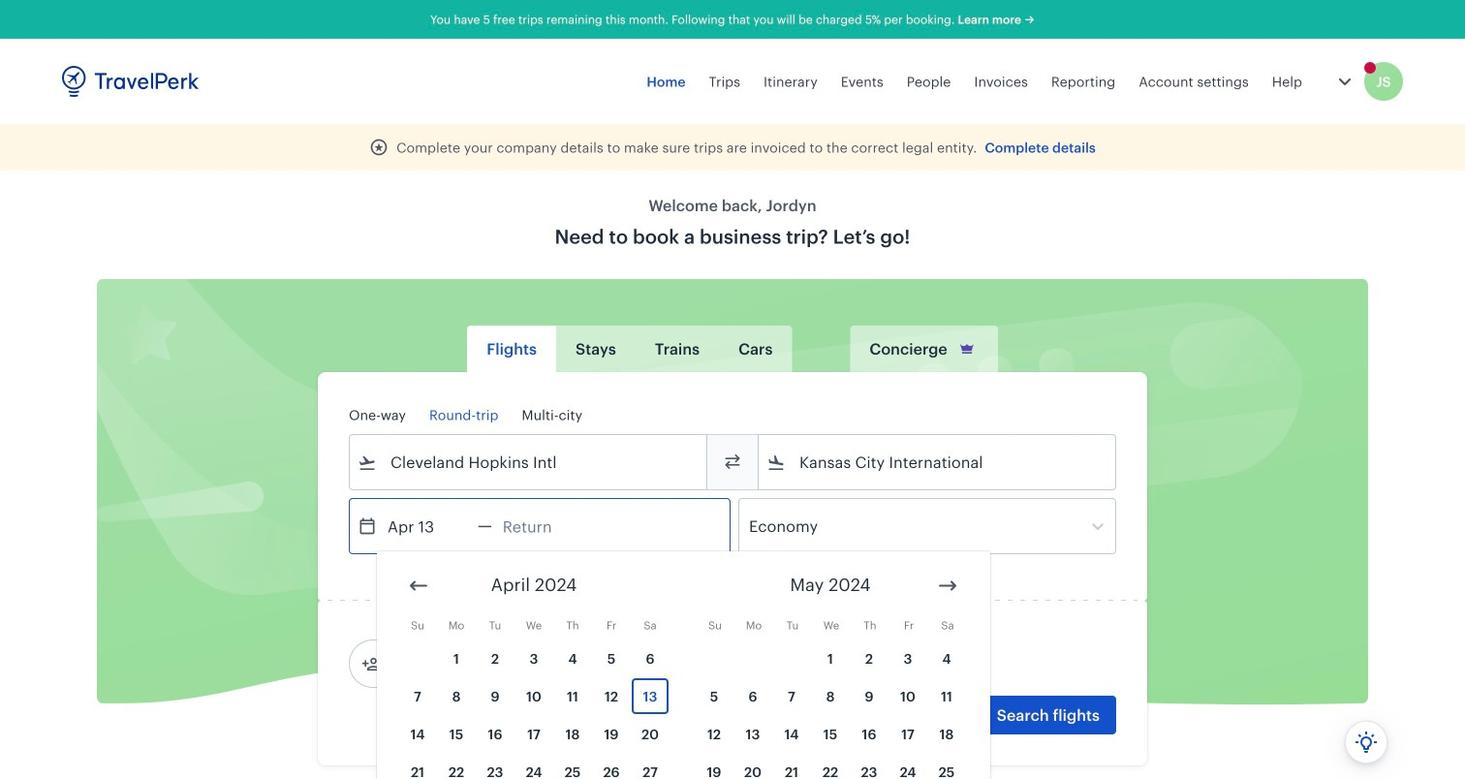 Task type: locate. For each thing, give the bounding box(es) containing it.
Depart text field
[[377, 499, 478, 553]]

calendar application
[[377, 551, 1465, 779]]

From search field
[[377, 447, 681, 478]]



Task type: describe. For each thing, give the bounding box(es) containing it.
Return text field
[[492, 499, 593, 553]]

move forward to switch to the next month. image
[[936, 574, 959, 597]]

move backward to switch to the previous month. image
[[407, 574, 430, 597]]

Add first traveler search field
[[381, 648, 582, 679]]

To search field
[[786, 447, 1090, 478]]



